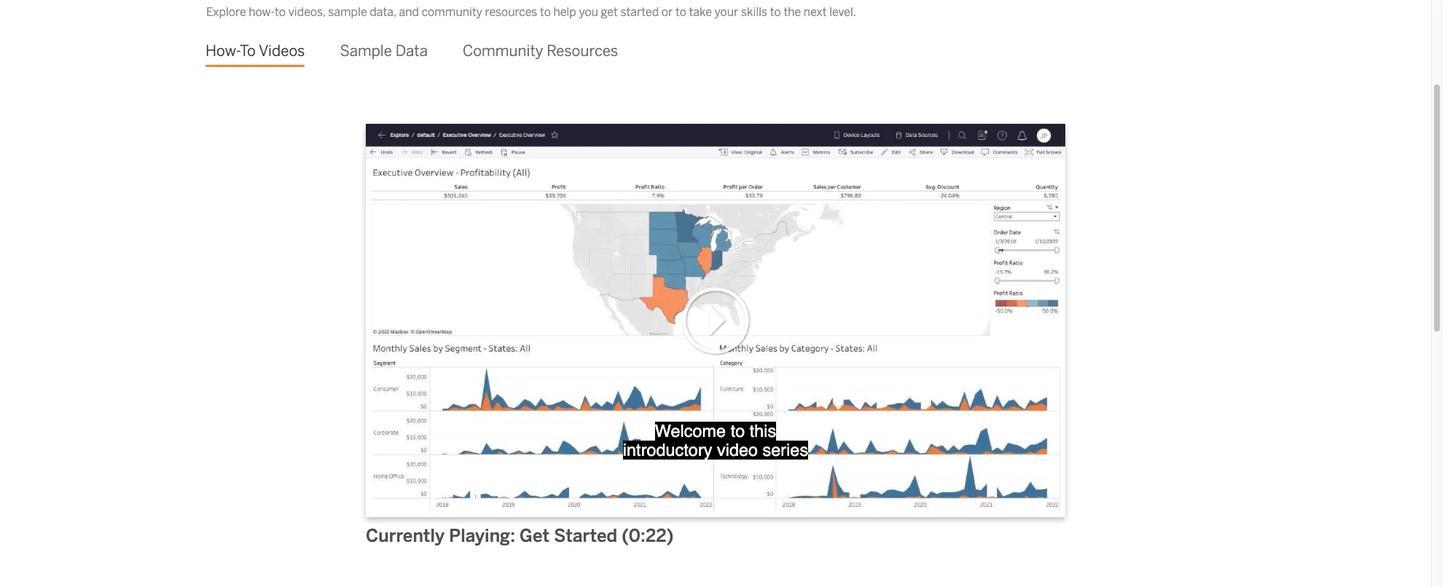 Task type: vqa. For each thing, say whether or not it's contained in the screenshot.
Add Favorite icon related to 4th add favorite Button from right
no



Task type: locate. For each thing, give the bounding box(es) containing it.
take
[[689, 5, 712, 19]]

how-to videos
[[206, 42, 305, 60]]

started
[[621, 5, 659, 19]]

sample data
[[340, 42, 428, 60]]

explore
[[206, 5, 246, 19]]

to left help
[[540, 5, 551, 19]]

community
[[422, 5, 483, 19]]

data
[[396, 42, 428, 60]]

how-to videos link
[[206, 31, 305, 71]]

resources
[[547, 42, 618, 60]]

community resources
[[463, 42, 618, 60]]

how-
[[249, 5, 275, 19]]

community resources link
[[463, 31, 618, 71]]

resources
[[485, 5, 538, 19]]

and
[[399, 5, 419, 19]]

how-
[[206, 42, 240, 60]]

to left the
[[771, 5, 781, 19]]

to
[[275, 5, 286, 19], [540, 5, 551, 19], [676, 5, 687, 19], [771, 5, 781, 19]]

videos,
[[288, 5, 326, 19]]

to right "or"
[[676, 5, 687, 19]]

data,
[[370, 5, 397, 19]]

get
[[520, 526, 550, 547]]

to left videos,
[[275, 5, 286, 19]]

sample
[[328, 5, 367, 19]]

explore how-to videos, sample data, and community resources to help you get started or to take your skills to the next level.
[[206, 5, 857, 19]]

to
[[240, 42, 256, 60]]

currently
[[366, 526, 445, 547]]



Task type: describe. For each thing, give the bounding box(es) containing it.
level.
[[830, 5, 857, 19]]

4 to from the left
[[771, 5, 781, 19]]

videos
[[259, 42, 305, 60]]

(0:22)
[[622, 526, 674, 547]]

2 to from the left
[[540, 5, 551, 19]]

3 to from the left
[[676, 5, 687, 19]]

your
[[715, 5, 739, 19]]

skills
[[742, 5, 768, 19]]

started
[[554, 526, 618, 547]]

community
[[463, 42, 544, 60]]

next
[[804, 5, 827, 19]]

you
[[579, 5, 599, 19]]

or
[[662, 5, 673, 19]]

the
[[784, 5, 801, 19]]

get
[[601, 5, 618, 19]]

help
[[554, 5, 577, 19]]

sample
[[340, 42, 392, 60]]

1 to from the left
[[275, 5, 286, 19]]

sample data link
[[340, 31, 428, 71]]

currently playing: get started (0:22)
[[366, 526, 674, 547]]

playing:
[[449, 526, 516, 547]]



